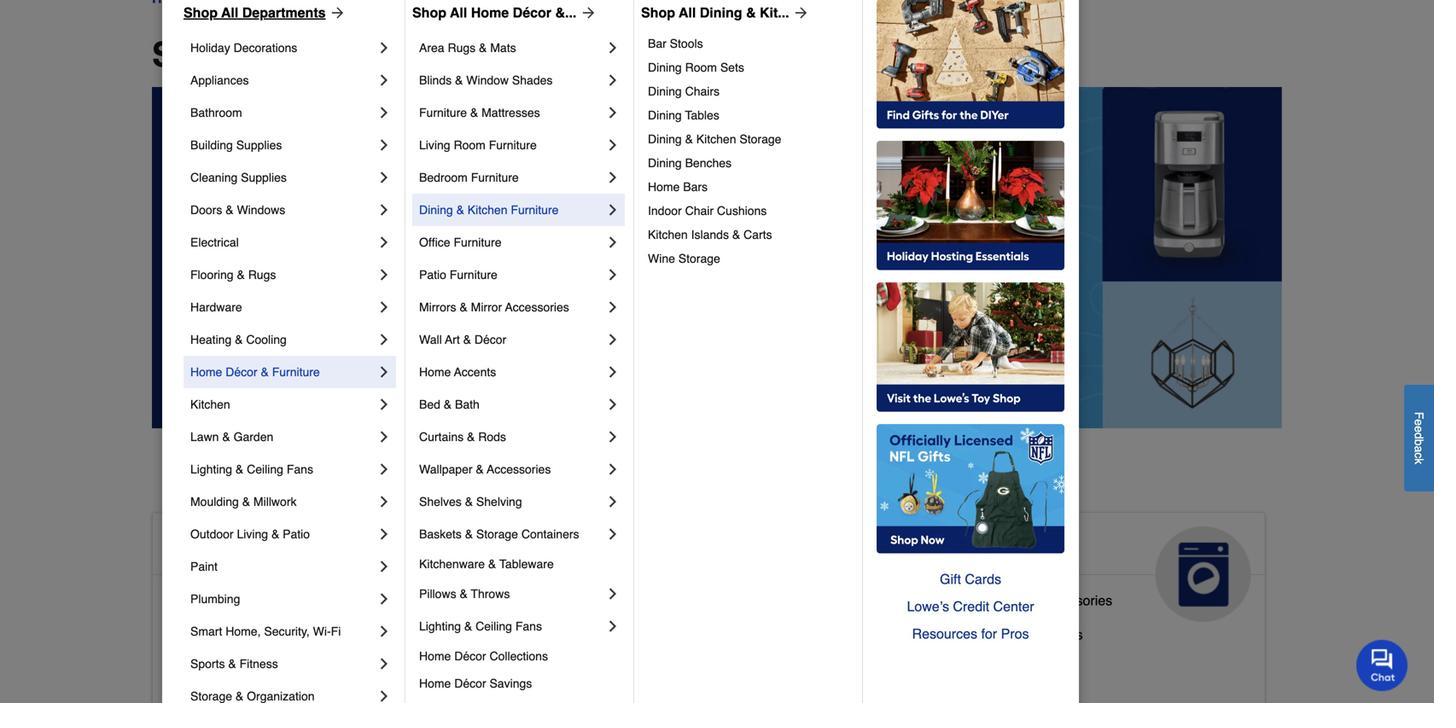 Task type: describe. For each thing, give the bounding box(es) containing it.
dining room sets link
[[648, 56, 851, 79]]

pros
[[1001, 626, 1029, 642]]

moulding & millwork link
[[190, 486, 376, 518]]

bar stools
[[648, 37, 703, 50]]

accessible for accessible home
[[167, 534, 291, 561]]

millwork
[[254, 495, 297, 509]]

décor left &...
[[513, 5, 552, 20]]

pillows
[[419, 588, 457, 601]]

holiday decorations link
[[190, 32, 376, 64]]

furniture inside living room furniture link
[[489, 138, 537, 152]]

1 vertical spatial appliances
[[928, 534, 1055, 561]]

& left pros
[[990, 627, 999, 643]]

home accents
[[419, 365, 496, 379]]

chevron right image for shelves & shelving link
[[605, 494, 622, 511]]

b
[[1413, 439, 1427, 446]]

décor for home décor savings
[[455, 677, 486, 691]]

furniture inside the dining & kitchen furniture link
[[511, 203, 559, 217]]

home décor & furniture link
[[190, 356, 376, 389]]

sports & fitness
[[190, 658, 278, 671]]

accents
[[454, 365, 496, 379]]

& right the entry
[[271, 661, 280, 677]]

pet inside animal & pet care
[[657, 534, 695, 561]]

c
[[1413, 453, 1427, 459]]

building supplies
[[190, 138, 282, 152]]

living room furniture
[[419, 138, 537, 152]]

wall art & décor link
[[419, 324, 605, 356]]

chevron right image for doors & windows "link"
[[376, 202, 393, 219]]

0 horizontal spatial appliances link
[[190, 64, 376, 96]]

plumbing link
[[190, 583, 376, 616]]

electrical link
[[190, 226, 376, 259]]

gift cards link
[[877, 566, 1065, 594]]

home up the home décor savings
[[419, 650, 451, 664]]

supplies for livestock supplies
[[608, 620, 660, 636]]

chevron right image for cleaning supplies link
[[376, 169, 393, 186]]

accessible home
[[167, 534, 365, 561]]

dining for dining chairs
[[648, 85, 682, 98]]

arrow right image for shop all home décor &...
[[577, 4, 597, 21]]

arrow right image
[[790, 4, 810, 21]]

chevron right image for paint link at left bottom
[[376, 558, 393, 576]]

savings
[[490, 677, 532, 691]]

bed & bath
[[419, 398, 480, 412]]

benches
[[685, 156, 732, 170]]

departments for shop all departments
[[299, 35, 508, 74]]

& right pillows
[[460, 588, 468, 601]]

garden
[[234, 430, 274, 444]]

chevron right image for "sports & fitness" link
[[376, 656, 393, 673]]

chevron right image for home accents link
[[605, 364, 622, 381]]

home bars link
[[648, 175, 851, 199]]

& right houses,
[[664, 655, 673, 670]]

resources for pros
[[912, 626, 1029, 642]]

décor for home décor & furniture
[[226, 365, 258, 379]]

décor down mirrors & mirror accessories
[[475, 333, 507, 347]]

1 vertical spatial bathroom
[[236, 593, 295, 609]]

1 horizontal spatial wine
[[1003, 627, 1034, 643]]

windows
[[237, 203, 285, 217]]

kitchen link
[[190, 389, 376, 421]]

& up office furniture
[[457, 203, 464, 217]]

chevron right image for moulding & millwork
[[376, 494, 393, 511]]

bathroom link
[[190, 96, 376, 129]]

& left rods
[[467, 430, 475, 444]]

0 horizontal spatial lighting & ceiling fans
[[190, 463, 313, 477]]

area rugs & mats
[[419, 41, 516, 55]]

cushions
[[717, 204, 767, 218]]

0 vertical spatial patio
[[419, 268, 447, 282]]

chevron right image for electrical link
[[376, 234, 393, 251]]

mirrors & mirror accessories link
[[419, 291, 605, 324]]

& down accessible bedroom link at the bottom
[[228, 658, 236, 671]]

furniture & mattresses
[[419, 106, 540, 120]]

wall art & décor
[[419, 333, 507, 347]]

enjoy savings year-round. no matter what you're shopping for, find what you need at a great price. image
[[152, 87, 1283, 429]]

home up the indoor
[[648, 180, 680, 194]]

dining for dining & kitchen furniture
[[419, 203, 453, 217]]

& right art on the top of the page
[[463, 333, 471, 347]]

parts
[[991, 593, 1023, 609]]

1 horizontal spatial lighting & ceiling fans
[[419, 620, 542, 634]]

all for shop all dining & kit...
[[679, 5, 696, 20]]

home down home décor collections on the bottom of the page
[[419, 677, 451, 691]]

for
[[982, 626, 998, 642]]

all for shop all home décor &...
[[450, 5, 467, 20]]

& right baskets at left bottom
[[465, 528, 473, 541]]

home décor collections
[[419, 650, 548, 664]]

dining up bar stools link
[[700, 5, 743, 20]]

0 vertical spatial ceiling
[[247, 463, 283, 477]]

lawn & garden link
[[190, 421, 376, 453]]

décor for home décor collections
[[455, 650, 486, 664]]

chevron right image for leftmost appliances link
[[376, 72, 393, 89]]

cleaning supplies link
[[190, 161, 376, 194]]

kitchen up lawn
[[190, 398, 230, 412]]

chat invite button image
[[1357, 640, 1409, 692]]

chevron right image for outdoor living & patio
[[376, 526, 393, 543]]

home décor collections link
[[419, 643, 622, 670]]

carts
[[744, 228, 772, 242]]

hardware link
[[190, 291, 376, 324]]

shop all departments
[[152, 35, 508, 74]]

holiday
[[190, 41, 230, 55]]

dining for dining tables
[[648, 108, 682, 122]]

shop for shop all departments
[[184, 5, 218, 20]]

curtains
[[419, 430, 464, 444]]

visit the lowe's toy shop. image
[[877, 283, 1065, 412]]

home accents link
[[419, 356, 605, 389]]

home up mats
[[471, 5, 509, 20]]

0 vertical spatial rugs
[[448, 41, 476, 55]]

outdoor living & patio
[[190, 528, 310, 541]]

& down pillows & throws
[[464, 620, 472, 634]]

mirror
[[471, 301, 502, 314]]

animal & pet care link
[[533, 513, 885, 622]]

chevron right image for bedroom furniture link
[[605, 169, 622, 186]]

holiday hosting essentials. image
[[877, 141, 1065, 271]]

chevron right image for 'building supplies' link
[[376, 137, 393, 154]]

accessories for appliance parts & accessories
[[1040, 593, 1113, 609]]

flooring & rugs
[[190, 268, 276, 282]]

shop all home décor &... link
[[412, 3, 597, 23]]

stools
[[670, 37, 703, 50]]

dining & kitchen furniture
[[419, 203, 559, 217]]

all for shop all departments
[[246, 35, 289, 74]]

wallpaper & accessories link
[[419, 453, 605, 486]]

patio furniture
[[419, 268, 498, 282]]

tableware
[[500, 558, 554, 571]]

electrical
[[190, 236, 239, 249]]

dining for dining benches
[[648, 156, 682, 170]]

pet beds, houses, & furniture link
[[547, 651, 732, 685]]

dining & kitchen storage
[[648, 132, 782, 146]]

home down "security,"
[[284, 661, 321, 677]]

home down moulding & millwork link
[[298, 534, 365, 561]]

moulding
[[190, 495, 239, 509]]

beverage & wine chillers
[[928, 627, 1083, 643]]

home décor savings link
[[419, 670, 622, 698]]

shelves & shelving
[[419, 495, 522, 509]]

houses,
[[610, 655, 660, 670]]

shop
[[152, 35, 237, 74]]

collections
[[490, 650, 548, 664]]

& right blinds
[[455, 73, 463, 87]]

chevron right image for smart home, security, wi-fi link
[[376, 623, 393, 640]]

chevron right image for curtains & rods
[[605, 429, 622, 446]]

fitness
[[240, 658, 278, 671]]

& right doors
[[226, 203, 234, 217]]

chevron right image for wall art & décor link
[[605, 331, 622, 348]]

accessible bathroom link
[[167, 589, 295, 623]]

fans for chevron right image related to lighting & ceiling fans link to the left
[[287, 463, 313, 477]]

curtains & rods link
[[419, 421, 605, 453]]

0 vertical spatial bathroom
[[190, 106, 242, 120]]

& down cooling
[[261, 365, 269, 379]]

chevron right image for baskets & storage containers link
[[605, 526, 622, 543]]

outdoor
[[190, 528, 234, 541]]

& right 'bed'
[[444, 398, 452, 412]]

outdoor living & patio link
[[190, 518, 376, 551]]

chevron right image for wallpaper & accessories link
[[605, 461, 622, 478]]

arrow right image for shop all departments
[[326, 4, 346, 21]]

indoor
[[648, 204, 682, 218]]

furniture inside office furniture 'link'
[[454, 236, 502, 249]]

decorations
[[234, 41, 297, 55]]

0 horizontal spatial pet
[[547, 655, 568, 670]]

mirrors
[[419, 301, 456, 314]]

& left kit...
[[746, 5, 756, 20]]

appliance
[[928, 593, 988, 609]]

1 vertical spatial accessories
[[487, 463, 551, 477]]

& inside animal & pet care
[[633, 534, 651, 561]]

0 horizontal spatial bedroom
[[236, 627, 291, 643]]

0 horizontal spatial wine
[[648, 252, 675, 266]]

paint
[[190, 560, 218, 574]]

doors & windows
[[190, 203, 285, 217]]

chevron right image for area rugs & mats
[[605, 39, 622, 56]]

& down millwork
[[272, 528, 279, 541]]

1 vertical spatial appliances link
[[914, 513, 1265, 622]]

dining & kitchen storage link
[[648, 127, 851, 151]]

dining tables link
[[648, 103, 851, 127]]

& up moulding & millwork
[[236, 463, 244, 477]]



Task type: vqa. For each thing, say whether or not it's contained in the screenshot.
the rightmost May
no



Task type: locate. For each thing, give the bounding box(es) containing it.
blinds
[[419, 73, 452, 87]]

& right lawn
[[222, 430, 230, 444]]

shop all home décor &...
[[412, 5, 577, 20]]

wine down the indoor
[[648, 252, 675, 266]]

1 horizontal spatial bedroom
[[419, 171, 468, 184]]

d
[[1413, 433, 1427, 439]]

chevron right image for office furniture 'link'
[[605, 234, 622, 251]]

0 vertical spatial accessories
[[505, 301, 569, 314]]

furniture up 'kitchen' link
[[272, 365, 320, 379]]

2 vertical spatial storage
[[476, 528, 518, 541]]

home,
[[226, 625, 261, 639]]

sets
[[721, 61, 745, 74]]

wine down center
[[1003, 627, 1034, 643]]

& up living room furniture
[[470, 106, 478, 120]]

appliances link down 'decorations' at the top of page
[[190, 64, 376, 96]]

0 vertical spatial lighting & ceiling fans
[[190, 463, 313, 477]]

1 vertical spatial room
[[454, 138, 486, 152]]

1 horizontal spatial appliances link
[[914, 513, 1265, 622]]

2 accessible from the top
[[167, 593, 232, 609]]

chevron right image for 'kitchen' link
[[376, 396, 393, 413]]

0 vertical spatial room
[[685, 61, 717, 74]]

& left millwork
[[242, 495, 250, 509]]

accessible for accessible entry & home
[[167, 661, 232, 677]]

shop for shop all dining & kit...
[[641, 5, 675, 20]]

& right flooring
[[237, 268, 245, 282]]

animal & pet care image
[[776, 527, 871, 622]]

1 vertical spatial living
[[237, 528, 268, 541]]

cooling
[[246, 333, 287, 347]]

kitchen
[[697, 132, 737, 146], [468, 203, 508, 217], [648, 228, 688, 242], [190, 398, 230, 412]]

chevron right image
[[605, 39, 622, 56], [376, 104, 393, 121], [605, 104, 622, 121], [376, 266, 393, 284], [605, 299, 622, 316], [605, 396, 622, 413], [605, 429, 622, 446], [376, 494, 393, 511], [376, 526, 393, 543], [376, 688, 393, 704]]

1 vertical spatial lighting & ceiling fans link
[[419, 611, 605, 643]]

chair
[[685, 204, 714, 218]]

e up d
[[1413, 419, 1427, 426]]

wallpaper
[[419, 463, 473, 477]]

0 vertical spatial wine
[[648, 252, 675, 266]]

arrow right image up the area rugs & mats link
[[577, 4, 597, 21]]

chevron right image for plumbing link
[[376, 591, 393, 608]]

lighting & ceiling fans link up collections
[[419, 611, 605, 643]]

1 horizontal spatial lighting & ceiling fans link
[[419, 611, 605, 643]]

0 vertical spatial living
[[419, 138, 451, 152]]

& up shelves & shelving
[[476, 463, 484, 477]]

arrow right image inside shop all departments link
[[326, 4, 346, 21]]

chevron right image for blinds & window shades link
[[605, 72, 622, 89]]

chevron right image for mirrors & mirror accessories
[[605, 299, 622, 316]]

room up the chairs
[[685, 61, 717, 74]]

kitchen up benches on the top
[[697, 132, 737, 146]]

living down moulding & millwork
[[237, 528, 268, 541]]

0 vertical spatial pet
[[657, 534, 695, 561]]

2 shop from the left
[[412, 5, 447, 20]]

& left cooling
[[235, 333, 243, 347]]

dining up office at the left of the page
[[419, 203, 453, 217]]

accessible home link
[[153, 513, 504, 622]]

& left "carts"
[[733, 228, 741, 242]]

furniture up bedroom furniture link
[[489, 138, 537, 152]]

3 accessible from the top
[[167, 627, 232, 643]]

& left "mirror"
[[460, 301, 468, 314]]

accessories for mirrors & mirror accessories
[[505, 301, 569, 314]]

0 vertical spatial supplies
[[236, 138, 282, 152]]

0 horizontal spatial arrow right image
[[326, 4, 346, 21]]

0 horizontal spatial fans
[[287, 463, 313, 477]]

appliances down holiday
[[190, 73, 249, 87]]

accessible down moulding
[[167, 534, 291, 561]]

all down shop all departments link
[[246, 35, 289, 74]]

& up throws
[[488, 558, 496, 571]]

furniture inside home décor & furniture link
[[272, 365, 320, 379]]

a
[[1413, 446, 1427, 453]]

entry
[[236, 661, 268, 677]]

storage down dining tables "link"
[[740, 132, 782, 146]]

1 vertical spatial lighting
[[419, 620, 461, 634]]

1 vertical spatial lighting & ceiling fans
[[419, 620, 542, 634]]

patio furniture link
[[419, 259, 605, 291]]

storage up kitchenware & tableware
[[476, 528, 518, 541]]

accessible down smart on the left bottom of page
[[167, 661, 232, 677]]

ceiling
[[247, 463, 283, 477], [476, 620, 512, 634]]

f e e d b a c k button
[[1405, 385, 1435, 492]]

resources
[[912, 626, 978, 642]]

pet beds, houses, & furniture
[[547, 655, 732, 670]]

accessible
[[167, 534, 291, 561], [167, 593, 232, 609], [167, 627, 232, 643], [167, 661, 232, 677]]

chevron right image
[[376, 39, 393, 56], [376, 72, 393, 89], [605, 72, 622, 89], [376, 137, 393, 154], [605, 137, 622, 154], [376, 169, 393, 186], [605, 169, 622, 186], [376, 202, 393, 219], [605, 202, 622, 219], [376, 234, 393, 251], [605, 234, 622, 251], [605, 266, 622, 284], [376, 299, 393, 316], [376, 331, 393, 348], [605, 331, 622, 348], [376, 364, 393, 381], [605, 364, 622, 381], [376, 396, 393, 413], [376, 429, 393, 446], [376, 461, 393, 478], [605, 461, 622, 478], [605, 494, 622, 511], [605, 526, 622, 543], [376, 558, 393, 576], [605, 586, 622, 603], [376, 591, 393, 608], [605, 618, 622, 635], [376, 623, 393, 640], [376, 656, 393, 673]]

chevron right image for home décor & furniture link
[[376, 364, 393, 381]]

fans for chevron right image related to the bottommost lighting & ceiling fans link
[[516, 620, 542, 634]]

resources for pros link
[[877, 621, 1065, 648]]

décor
[[513, 5, 552, 20], [475, 333, 507, 347], [226, 365, 258, 379], [455, 650, 486, 664], [455, 677, 486, 691]]

chevron right image for the dining & kitchen furniture link
[[605, 202, 622, 219]]

dining down dining tables at top
[[648, 132, 682, 146]]

supplies up houses,
[[608, 620, 660, 636]]

0 vertical spatial departments
[[242, 5, 326, 20]]

shop all dining & kit...
[[641, 5, 790, 20]]

accessible home image
[[395, 527, 491, 622]]

chevron right image for flooring & rugs
[[376, 266, 393, 284]]

accessible bedroom
[[167, 627, 291, 643]]

chairs
[[685, 85, 720, 98]]

accessible up smart on the left bottom of page
[[167, 593, 232, 609]]

1 shop from the left
[[184, 5, 218, 20]]

1 horizontal spatial pet
[[657, 534, 695, 561]]

e up "b"
[[1413, 426, 1427, 433]]

arrow right image up shop all departments
[[326, 4, 346, 21]]

0 vertical spatial appliances link
[[190, 64, 376, 96]]

kitchen islands & carts
[[648, 228, 772, 242]]

arrow right image
[[326, 4, 346, 21], [577, 4, 597, 21]]

home bars
[[648, 180, 708, 194]]

find gifts for the diyer. image
[[877, 0, 1065, 129]]

1 accessible from the top
[[167, 534, 291, 561]]

living room furniture link
[[419, 129, 605, 161]]

bedroom furniture
[[419, 171, 519, 184]]

1 vertical spatial fans
[[516, 620, 542, 634]]

supplies up windows
[[241, 171, 287, 184]]

& right animal in the left bottom of the page
[[633, 534, 651, 561]]

1 horizontal spatial arrow right image
[[577, 4, 597, 21]]

kitchen down the bedroom furniture
[[468, 203, 508, 217]]

3 shop from the left
[[641, 5, 675, 20]]

patio down office at the left of the page
[[419, 268, 447, 282]]

furniture up "mirror"
[[450, 268, 498, 282]]

furniture up dining & kitchen furniture
[[471, 171, 519, 184]]

area
[[419, 41, 445, 55]]

supplies up cleaning supplies at the top of page
[[236, 138, 282, 152]]

livestock supplies link
[[547, 617, 660, 651]]

living
[[419, 138, 451, 152], [237, 528, 268, 541]]

center
[[994, 599, 1035, 615]]

décor down home décor collections on the bottom of the page
[[455, 677, 486, 691]]

shop up holiday
[[184, 5, 218, 20]]

1 vertical spatial rugs
[[248, 268, 276, 282]]

bathroom up smart home, security, wi-fi
[[236, 593, 295, 609]]

décor up the home décor savings
[[455, 650, 486, 664]]

furniture down blinds
[[419, 106, 467, 120]]

chevron right image for lighting & ceiling fans link to the left
[[376, 461, 393, 478]]

accessible bedroom link
[[167, 623, 291, 657]]

security,
[[264, 625, 310, 639]]

0 horizontal spatial room
[[454, 138, 486, 152]]

1 horizontal spatial ceiling
[[476, 620, 512, 634]]

1 vertical spatial storage
[[679, 252, 721, 266]]

dining benches
[[648, 156, 732, 170]]

rugs right area
[[448, 41, 476, 55]]

& up dining benches
[[685, 132, 693, 146]]

fans up home décor collections link
[[516, 620, 542, 634]]

0 horizontal spatial rugs
[[248, 268, 276, 282]]

livestock
[[547, 620, 604, 636]]

tables
[[685, 108, 720, 122]]

chevron right image for heating & cooling "link"
[[376, 331, 393, 348]]

appliances up cards
[[928, 534, 1055, 561]]

& left mats
[[479, 41, 487, 55]]

doors & windows link
[[190, 194, 376, 226]]

living inside outdoor living & patio link
[[237, 528, 268, 541]]

1 vertical spatial supplies
[[241, 171, 287, 184]]

mattresses
[[482, 106, 540, 120]]

1 e from the top
[[1413, 419, 1427, 426]]

2 horizontal spatial storage
[[740, 132, 782, 146]]

0 horizontal spatial shop
[[184, 5, 218, 20]]

dining up home bars
[[648, 156, 682, 170]]

&...
[[555, 5, 577, 20]]

0 horizontal spatial living
[[237, 528, 268, 541]]

curtains & rods
[[419, 430, 506, 444]]

2 vertical spatial accessories
[[1040, 593, 1113, 609]]

2 vertical spatial supplies
[[608, 620, 660, 636]]

appliances link up chillers
[[914, 513, 1265, 622]]

1 arrow right image from the left
[[326, 4, 346, 21]]

0 vertical spatial bedroom
[[419, 171, 468, 184]]

4 accessible from the top
[[167, 661, 232, 677]]

chevron right image for "pillows & throws" "link"
[[605, 586, 622, 603]]

1 vertical spatial bedroom
[[236, 627, 291, 643]]

accessories down patio furniture link
[[505, 301, 569, 314]]

bedroom up fitness
[[236, 627, 291, 643]]

dining & kitchen furniture link
[[419, 194, 605, 226]]

blinds & window shades link
[[419, 64, 605, 96]]

accessible for accessible bathroom
[[167, 593, 232, 609]]

accessories up shelves & shelving link
[[487, 463, 551, 477]]

kitchenware & tableware
[[419, 558, 554, 571]]

officially licensed n f l gifts. shop now. image
[[877, 424, 1065, 554]]

0 vertical spatial storage
[[740, 132, 782, 146]]

heating & cooling link
[[190, 324, 376, 356]]

room for dining
[[685, 61, 717, 74]]

dining tables
[[648, 108, 720, 122]]

supplies for cleaning supplies
[[241, 171, 287, 184]]

1 horizontal spatial lighting
[[419, 620, 461, 634]]

shop
[[184, 5, 218, 20], [412, 5, 447, 20], [641, 5, 675, 20]]

chevron right image for living room furniture link
[[605, 137, 622, 154]]

shades
[[512, 73, 553, 87]]

furniture & mattresses link
[[419, 96, 605, 129]]

lawn
[[190, 430, 219, 444]]

0 vertical spatial appliances
[[190, 73, 249, 87]]

bathroom up building
[[190, 106, 242, 120]]

2 horizontal spatial shop
[[641, 5, 675, 20]]

1 vertical spatial ceiling
[[476, 620, 512, 634]]

& right parts
[[1027, 593, 1036, 609]]

1 horizontal spatial patio
[[419, 268, 447, 282]]

chevron right image for the bottommost lighting & ceiling fans link
[[605, 618, 622, 635]]

bathroom
[[190, 106, 242, 120], [236, 593, 295, 609]]

departments for shop all departments
[[242, 5, 326, 20]]

living inside living room furniture link
[[419, 138, 451, 152]]

0 horizontal spatial patio
[[283, 528, 310, 541]]

1 horizontal spatial room
[[685, 61, 717, 74]]

ceiling up millwork
[[247, 463, 283, 477]]

lighting & ceiling fans down garden
[[190, 463, 313, 477]]

0 vertical spatial lighting & ceiling fans link
[[190, 453, 376, 486]]

home down the wall
[[419, 365, 451, 379]]

0 horizontal spatial lighting & ceiling fans link
[[190, 453, 376, 486]]

kitchen down the indoor
[[648, 228, 688, 242]]

gift
[[940, 572, 961, 588]]

appliance parts & accessories
[[928, 593, 1113, 609]]

bedroom furniture link
[[419, 161, 605, 194]]

dining down dining chairs
[[648, 108, 682, 122]]

lighting & ceiling fans up home décor collections on the bottom of the page
[[419, 620, 542, 634]]

0 vertical spatial fans
[[287, 463, 313, 477]]

chevron right image for holiday decorations link
[[376, 39, 393, 56]]

dining for dining room sets
[[648, 61, 682, 74]]

1 vertical spatial departments
[[299, 35, 508, 74]]

furniture inside patio furniture link
[[450, 268, 498, 282]]

shop for shop all home décor &...
[[412, 5, 447, 20]]

bars
[[683, 180, 708, 194]]

0 horizontal spatial appliances
[[190, 73, 249, 87]]

shop all departments
[[184, 5, 326, 20]]

dining for dining & kitchen storage
[[648, 132, 682, 146]]

1 horizontal spatial storage
[[679, 252, 721, 266]]

heating & cooling
[[190, 333, 287, 347]]

0 horizontal spatial lighting
[[190, 463, 232, 477]]

room for living
[[454, 138, 486, 152]]

livestock supplies
[[547, 620, 660, 636]]

f
[[1413, 412, 1427, 419]]

chevron right image for bathroom
[[376, 104, 393, 121]]

0 vertical spatial lighting
[[190, 463, 232, 477]]

1 vertical spatial pet
[[547, 655, 568, 670]]

arrow right image inside 'shop all home décor &...' link
[[577, 4, 597, 21]]

1 horizontal spatial appliances
[[928, 534, 1055, 561]]

containers
[[522, 528, 579, 541]]

shop up bar
[[641, 5, 675, 20]]

1 horizontal spatial fans
[[516, 620, 542, 634]]

dining chairs
[[648, 85, 720, 98]]

furniture inside bedroom furniture link
[[471, 171, 519, 184]]

1 vertical spatial wine
[[1003, 627, 1034, 643]]

chevron right image for patio furniture link
[[605, 266, 622, 284]]

f e e d b a c k
[[1413, 412, 1427, 465]]

2 arrow right image from the left
[[577, 4, 597, 21]]

furniture inside pet beds, houses, & furniture link
[[677, 655, 732, 670]]

smart home, security, wi-fi link
[[190, 616, 376, 648]]

bar stools link
[[648, 32, 851, 56]]

chevron right image for furniture & mattresses
[[605, 104, 622, 121]]

lighting up moulding
[[190, 463, 232, 477]]

furniture right houses,
[[677, 655, 732, 670]]

all for shop all departments
[[221, 5, 239, 20]]

chevron right image for bed & bath
[[605, 396, 622, 413]]

dining down bar
[[648, 61, 682, 74]]

1 horizontal spatial rugs
[[448, 41, 476, 55]]

décor down heating & cooling
[[226, 365, 258, 379]]

0 horizontal spatial storage
[[476, 528, 518, 541]]

lighting & ceiling fans link
[[190, 453, 376, 486], [419, 611, 605, 643]]

dining chairs link
[[648, 79, 851, 103]]

ceiling up home décor collections on the bottom of the page
[[476, 620, 512, 634]]

0 horizontal spatial ceiling
[[247, 463, 283, 477]]

rods
[[478, 430, 506, 444]]

pillows & throws link
[[419, 578, 605, 611]]

chevron right image for lawn & garden link at the left of the page
[[376, 429, 393, 446]]

supplies for building supplies
[[236, 138, 282, 152]]

window
[[466, 73, 509, 87]]

bath
[[455, 398, 480, 412]]

fans
[[287, 463, 313, 477], [516, 620, 542, 634]]

accessories
[[505, 301, 569, 314], [487, 463, 551, 477], [1040, 593, 1113, 609]]

shop up area
[[412, 5, 447, 20]]

office
[[419, 236, 451, 249]]

dining up dining tables at top
[[648, 85, 682, 98]]

& right shelves
[[465, 495, 473, 509]]

accessible for accessible bedroom
[[167, 627, 232, 643]]

lighting & ceiling fans link up millwork
[[190, 453, 376, 486]]

pillows & throws
[[419, 588, 510, 601]]

shop all dining & kit... link
[[641, 3, 810, 23]]

1 horizontal spatial living
[[419, 138, 451, 152]]

appliances image
[[1156, 527, 1252, 622]]

k
[[1413, 459, 1427, 465]]

bedroom down living room furniture
[[419, 171, 468, 184]]

sports
[[190, 658, 225, 671]]

1 horizontal spatial shop
[[412, 5, 447, 20]]

e
[[1413, 419, 1427, 426], [1413, 426, 1427, 433]]

all up area rugs & mats
[[450, 5, 467, 20]]

pet
[[657, 534, 695, 561], [547, 655, 568, 670]]

patio up paint link at left bottom
[[283, 528, 310, 541]]

home down heating
[[190, 365, 222, 379]]

1 vertical spatial patio
[[283, 528, 310, 541]]

2 e from the top
[[1413, 426, 1427, 433]]

furniture down dining & kitchen furniture
[[454, 236, 502, 249]]

chevron right image for hardware link
[[376, 299, 393, 316]]

all up holiday decorations at the top
[[221, 5, 239, 20]]

kitchenware & tableware link
[[419, 551, 622, 578]]

fans down lawn & garden link at the left of the page
[[287, 463, 313, 477]]

room up the bedroom furniture
[[454, 138, 486, 152]]

lowe's credit center link
[[877, 594, 1065, 621]]



